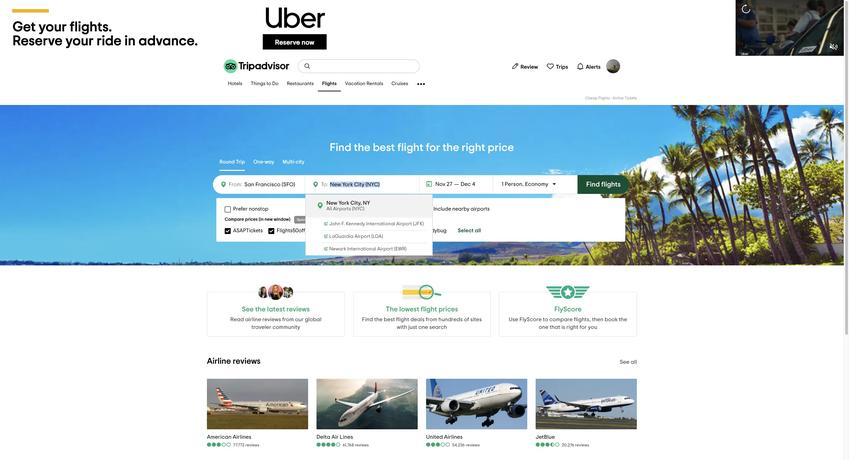 Task type: describe. For each thing, give the bounding box(es) containing it.
flights
[[602, 181, 621, 188]]

2 horizontal spatial airport
[[397, 222, 412, 227]]

prefer nonstop
[[233, 207, 269, 212]]

1 horizontal spatial flyscore
[[555, 306, 582, 313]]

delta air lines
[[317, 435, 353, 440]]

airlines for american airlines
[[233, 435, 252, 440]]

round trip link
[[220, 154, 245, 171]]

flights,
[[575, 317, 591, 323]]

from inside find the best flight deals from hundreds of sites with just one search
[[426, 317, 438, 323]]

tripadvisor image
[[224, 59, 290, 73]]

delta
[[317, 435, 331, 440]]

2 vertical spatial airport
[[378, 247, 393, 252]]

reviews for airline reviews
[[233, 358, 261, 366]]

kennedy
[[346, 222, 366, 227]]

the for find the best flight deals from hundreds of sites with just one search
[[375, 317, 383, 323]]

reviews for 20,276 reviews
[[576, 444, 590, 448]]

best for deals
[[384, 317, 395, 323]]

flight for for
[[398, 142, 424, 153]]

reviews for 61,768 reviews
[[355, 444, 369, 448]]

hotels
[[228, 82, 243, 86]]

city
[[296, 160, 305, 165]]

f.
[[342, 222, 345, 227]]

american
[[207, 435, 232, 440]]

the inside use flyscore to compare flights, then book the one that is right for you
[[620, 317, 628, 323]]

From where? text field
[[243, 180, 301, 190]]

new york city, ny all airports (nyc)
[[327, 201, 371, 212]]

61,768 reviews
[[343, 444, 369, 448]]

(ewr)
[[394, 247, 407, 252]]

77,772
[[233, 444, 245, 448]]

one-way
[[254, 160, 275, 165]]

nonstop
[[249, 207, 269, 212]]

laguardia
[[330, 234, 354, 239]]

nov 27
[[436, 182, 453, 187]]

is
[[562, 325, 566, 330]]

york
[[339, 201, 350, 206]]

0 horizontal spatial right
[[462, 142, 486, 153]]

american airlines
[[207, 435, 252, 440]]

find for find flights
[[587, 181, 600, 188]]

flights link
[[318, 77, 341, 92]]

unpublishedflight
[[368, 228, 412, 234]]

61,768
[[343, 444, 354, 448]]

things to do
[[251, 82, 279, 86]]

sponsored
[[297, 218, 314, 222]]

global
[[305, 317, 322, 323]]

0 horizontal spatial airline
[[207, 358, 231, 366]]

john f. kennedy international airport (jfk)
[[330, 222, 424, 227]]

airline reviews link
[[207, 358, 261, 366]]

20,276 reviews
[[562, 444, 590, 448]]

3 of 5 bubbles image for american
[[207, 443, 232, 448]]

advertisement region
[[0, 0, 845, 56]]

for you
[[580, 325, 598, 330]]

economy
[[526, 182, 549, 187]]

trips link
[[544, 59, 571, 73]]

then
[[593, 317, 604, 323]]

one-
[[254, 160, 265, 165]]

deals
[[411, 317, 425, 323]]

77,772 reviews
[[233, 444, 260, 448]]

find the best flight deals from hundreds of sites with just one search
[[362, 317, 482, 330]]

alerts
[[586, 64, 601, 70]]

ladybug
[[426, 228, 447, 234]]

select
[[458, 228, 474, 234]]

to inside use flyscore to compare flights, then book the one that is right for you
[[543, 317, 549, 323]]

lines
[[340, 435, 353, 440]]

0 horizontal spatial airport
[[355, 234, 371, 239]]

the for find the best flight for the right price
[[354, 142, 371, 153]]

use flyscore to compare flights, then book the one that is right for you
[[509, 317, 628, 330]]

jetblue link
[[536, 434, 590, 441]]

54,236 reviews link
[[427, 443, 480, 449]]

the lowest flight prices
[[386, 306, 459, 313]]

flights50off
[[277, 228, 305, 234]]

nearby
[[453, 207, 470, 212]]

way
[[265, 160, 275, 165]]

traveler community
[[252, 325, 301, 330]]

window)
[[274, 218, 291, 222]]

multi-
[[283, 160, 296, 165]]

john
[[330, 222, 341, 227]]

(jfk)
[[413, 222, 424, 227]]

air
[[332, 435, 339, 440]]

0 vertical spatial airline
[[613, 96, 624, 100]]

united airlines
[[427, 435, 463, 440]]

include nearby airports
[[434, 207, 490, 212]]

dec 4
[[461, 182, 476, 187]]

one
[[539, 325, 549, 330]]

airlines for united airlines
[[445, 435, 463, 440]]

tickets
[[625, 96, 638, 100]]

20,276
[[562, 444, 575, 448]]

3.5 of 5 bubbles image
[[536, 443, 561, 448]]

one search
[[419, 325, 447, 330]]

compare prices (in new window)
[[225, 218, 291, 222]]

find for find the best flight deals from hundreds of sites with just one search
[[362, 317, 373, 323]]

review link
[[509, 59, 541, 73]]

book
[[605, 317, 618, 323]]

include
[[434, 207, 452, 212]]

the
[[386, 306, 398, 313]]

airlines for alaska airlines
[[337, 228, 354, 234]]

(lga)
[[372, 234, 383, 239]]

sites
[[471, 317, 482, 323]]

(in
[[259, 218, 264, 222]]

see for see all
[[621, 360, 630, 365]]

american airlines link
[[207, 434, 260, 441]]

lowest
[[400, 306, 420, 313]]



Task type: vqa. For each thing, say whether or not it's contained in the screenshot.
the Seafood
no



Task type: locate. For each thing, give the bounding box(es) containing it.
from inside "read airline reviews from our global traveler community"
[[283, 317, 294, 323]]

0 vertical spatial airport
[[397, 222, 412, 227]]

asaptickets
[[233, 228, 263, 234]]

prices
[[245, 218, 258, 222]]

all
[[327, 207, 332, 212]]

61,768 reviews link
[[317, 443, 369, 449]]

0 vertical spatial find
[[330, 142, 352, 153]]

cruises link
[[388, 77, 413, 92]]

0 horizontal spatial find
[[330, 142, 352, 153]]

laguardia airport (lga)
[[330, 234, 383, 239]]

airports
[[333, 207, 351, 212]]

things
[[251, 82, 266, 86]]

do
[[273, 82, 279, 86]]

,
[[523, 182, 524, 187]]

0 horizontal spatial flights
[[323, 82, 337, 86]]

the for see the latest reviews
[[255, 306, 266, 313]]

flight for deals
[[397, 317, 410, 323]]

airlines up 54,236 reviews link
[[445, 435, 463, 440]]

0 vertical spatial to
[[267, 82, 271, 86]]

see all link
[[621, 360, 638, 365]]

hotels link
[[224, 77, 247, 92]]

1 horizontal spatial airlines
[[337, 228, 354, 234]]

airports
[[471, 207, 490, 212]]

0 vertical spatial all
[[475, 228, 482, 234]]

1 person , economy
[[502, 182, 549, 187]]

nov
[[436, 182, 446, 187]]

restaurants
[[287, 82, 314, 86]]

1 vertical spatial flights
[[599, 96, 611, 100]]

0 horizontal spatial 3 of 5 bubbles image
[[207, 443, 232, 448]]

read airline reviews from our global traveler community
[[230, 317, 322, 330]]

2 horizontal spatial find
[[587, 181, 600, 188]]

1 vertical spatial flyscore
[[520, 317, 542, 323]]

0 horizontal spatial to
[[267, 82, 271, 86]]

right inside use flyscore to compare flights, then book the one that is right for you
[[567, 325, 579, 330]]

3 of 5 bubbles image
[[207, 443, 232, 448], [427, 443, 451, 448]]

one-way link
[[254, 154, 275, 171]]

1 vertical spatial right
[[567, 325, 579, 330]]

hundreds
[[439, 317, 463, 323]]

cheap
[[586, 96, 598, 100]]

see
[[242, 306, 254, 313], [621, 360, 630, 365]]

from left our
[[283, 317, 294, 323]]

1 horizontal spatial find
[[362, 317, 373, 323]]

3 of 5 bubbles image down american
[[207, 443, 232, 448]]

rentals
[[367, 82, 384, 86]]

delta air lines link
[[317, 434, 369, 441]]

airport down the (lga)
[[378, 247, 393, 252]]

2 from from the left
[[426, 317, 438, 323]]

international up unpublishedflight
[[367, 222, 396, 227]]

compare
[[225, 218, 244, 222]]

1 vertical spatial international
[[348, 247, 377, 252]]

reviews for 77,772 reviews
[[246, 444, 260, 448]]

20,276 reviews link
[[536, 443, 590, 449]]

1 horizontal spatial see
[[621, 360, 630, 365]]

multi-city link
[[283, 154, 305, 171]]

best for for
[[373, 142, 395, 153]]

-
[[611, 96, 612, 100]]

airline reviews
[[207, 358, 261, 366]]

things to do link
[[247, 77, 283, 92]]

4 of 5 bubbles image
[[317, 443, 341, 448]]

international down laguardia airport (lga)
[[348, 247, 377, 252]]

to up one
[[543, 317, 549, 323]]

0 vertical spatial flyscore
[[555, 306, 582, 313]]

3 of 5 bubbles image inside 54,236 reviews link
[[427, 443, 451, 448]]

find flights button
[[578, 175, 630, 194]]

0 horizontal spatial from
[[283, 317, 294, 323]]

flights left -
[[599, 96, 611, 100]]

alaska airlines
[[319, 228, 354, 234]]

find for find the best flight for the right price
[[330, 142, 352, 153]]

new
[[327, 201, 338, 206]]

flights left 'vacation'
[[323, 82, 337, 86]]

right right is
[[567, 325, 579, 330]]

1 vertical spatial to
[[543, 317, 549, 323]]

2 3 of 5 bubbles image from the left
[[427, 443, 451, 448]]

To where? text field
[[329, 180, 393, 189]]

the inside find the best flight deals from hundreds of sites with just one search
[[375, 317, 383, 323]]

all for see all
[[631, 360, 638, 365]]

1 vertical spatial all
[[631, 360, 638, 365]]

airport
[[397, 222, 412, 227], [355, 234, 371, 239], [378, 247, 393, 252]]

see for see the latest reviews
[[242, 306, 254, 313]]

to
[[267, 82, 271, 86], [543, 317, 549, 323]]

best inside find the best flight deals from hundreds of sites with just one search
[[384, 317, 395, 323]]

1 horizontal spatial all
[[631, 360, 638, 365]]

4
[[473, 182, 476, 187]]

0 horizontal spatial airlines
[[233, 435, 252, 440]]

find the best flight for the right price
[[330, 142, 515, 153]]

1 horizontal spatial airport
[[378, 247, 393, 252]]

1 horizontal spatial 3 of 5 bubbles image
[[427, 443, 451, 448]]

1 from from the left
[[283, 317, 294, 323]]

for
[[426, 142, 441, 153]]

0 vertical spatial right
[[462, 142, 486, 153]]

0 vertical spatial flights
[[323, 82, 337, 86]]

0 vertical spatial see
[[242, 306, 254, 313]]

person
[[505, 182, 523, 187]]

1 vertical spatial airline
[[207, 358, 231, 366]]

compare
[[550, 317, 573, 323]]

reviews for 54,236 reviews
[[466, 444, 480, 448]]

right left price
[[462, 142, 486, 153]]

1
[[502, 182, 504, 187]]

vacation
[[345, 82, 366, 86]]

flight left for
[[398, 142, 424, 153]]

1 horizontal spatial flights
[[599, 96, 611, 100]]

flyscore up one
[[520, 317, 542, 323]]

2 vertical spatial find
[[362, 317, 373, 323]]

1 vertical spatial see
[[621, 360, 630, 365]]

1 vertical spatial airport
[[355, 234, 371, 239]]

select all
[[458, 228, 482, 234]]

price
[[488, 142, 515, 153]]

vacation rentals link
[[341, 77, 388, 92]]

airline
[[245, 317, 261, 323]]

use
[[509, 317, 519, 323]]

read
[[230, 317, 244, 323]]

trip
[[236, 160, 245, 165]]

from:
[[229, 182, 243, 188]]

2 horizontal spatial airlines
[[445, 435, 463, 440]]

3 of 5 bubbles image for united
[[427, 443, 451, 448]]

alaska
[[319, 228, 336, 234]]

airport up newark international airport (ewr)
[[355, 234, 371, 239]]

0 vertical spatial flight
[[398, 142, 424, 153]]

vacation rentals
[[345, 82, 384, 86]]

1 vertical spatial flight
[[397, 317, 410, 323]]

1 horizontal spatial from
[[426, 317, 438, 323]]

find flights
[[587, 181, 621, 188]]

1 vertical spatial best
[[384, 317, 395, 323]]

3 of 5 bubbles image inside 77,772 reviews link
[[207, 443, 232, 448]]

54,236 reviews
[[453, 444, 480, 448]]

flight inside find the best flight deals from hundreds of sites with just one search
[[397, 317, 410, 323]]

all
[[475, 228, 482, 234], [631, 360, 638, 365]]

city,
[[351, 201, 362, 206]]

None search field
[[299, 60, 420, 73]]

1 vertical spatial find
[[587, 181, 600, 188]]

airlines down f.
[[337, 228, 354, 234]]

cruises
[[392, 82, 409, 86]]

see all
[[621, 360, 638, 365]]

right
[[462, 142, 486, 153], [567, 325, 579, 330]]

from up "one search"
[[426, 317, 438, 323]]

3 of 5 bubbles image down united
[[427, 443, 451, 448]]

airport left "(jfk)"
[[397, 222, 412, 227]]

1 horizontal spatial airline
[[613, 96, 624, 100]]

ny
[[363, 201, 371, 206]]

cheap flights - airline tickets
[[586, 96, 638, 100]]

find inside button
[[587, 181, 600, 188]]

flyscore up 'compare'
[[555, 306, 582, 313]]

all for select all
[[475, 228, 482, 234]]

dec
[[461, 182, 471, 187]]

0 horizontal spatial see
[[242, 306, 254, 313]]

airlines
[[337, 228, 354, 234], [233, 435, 252, 440], [445, 435, 463, 440]]

flyscore inside use flyscore to compare flights, then book the one that is right for you
[[520, 317, 542, 323]]

(nyc)
[[352, 207, 365, 212]]

to:
[[321, 182, 329, 188]]

see the latest reviews
[[242, 306, 310, 313]]

0 horizontal spatial all
[[475, 228, 482, 234]]

airlines up 77,772
[[233, 435, 252, 440]]

search image
[[304, 63, 311, 70]]

to left do
[[267, 82, 271, 86]]

0 vertical spatial best
[[373, 142, 395, 153]]

just
[[409, 325, 418, 330]]

reviews inside "read airline reviews from our global traveler community"
[[263, 317, 281, 323]]

1 horizontal spatial right
[[567, 325, 579, 330]]

profile picture image
[[607, 59, 621, 73]]

flight up with
[[397, 317, 410, 323]]

0 vertical spatial international
[[367, 222, 396, 227]]

77,772 reviews link
[[207, 443, 260, 449]]

1 horizontal spatial to
[[543, 317, 549, 323]]

1 3 of 5 bubbles image from the left
[[207, 443, 232, 448]]

alerts link
[[574, 59, 604, 73]]

find inside find the best flight deals from hundreds of sites with just one search
[[362, 317, 373, 323]]

of
[[464, 317, 470, 323]]

0 horizontal spatial flyscore
[[520, 317, 542, 323]]



